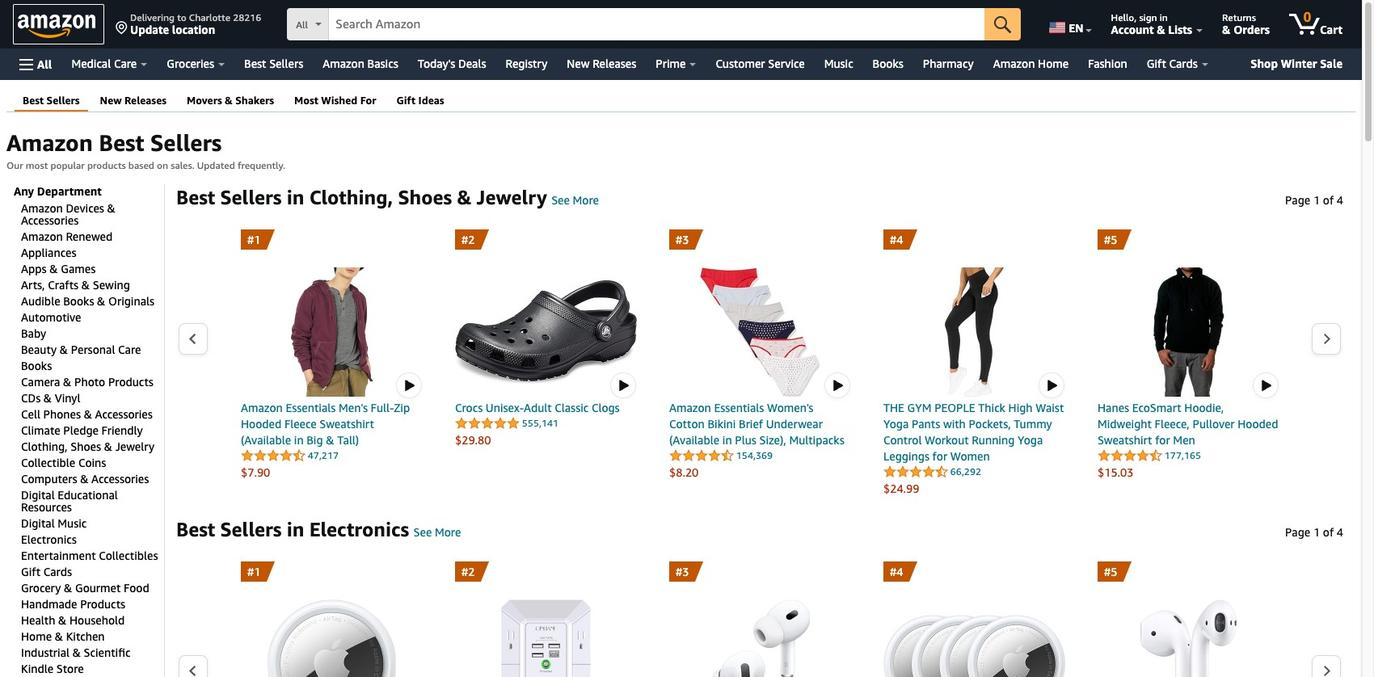 Task type: describe. For each thing, give the bounding box(es) containing it.
fleece,
[[1155, 417, 1190, 431]]

0 horizontal spatial gift cards link
[[21, 565, 72, 579]]

collectible
[[21, 456, 75, 470]]

amazon image
[[18, 15, 96, 39]]

4 for best sellers in electronics
[[1337, 525, 1343, 539]]

most wished for
[[294, 94, 376, 107]]

47,217 link
[[241, 448, 339, 464]]

see more link for best sellers in electronics
[[413, 525, 461, 539]]

shoes inside amazon devices & accessories amazon renewed appliances apps & games arts, crafts & sewing audible books & originals automotive baby beauty & personal care books camera & photo products cds & vinyl cell phones & accessories climate pledge friendly clothing, shoes & jewelry collectible coins computers & accessories digital educational resources digital music electronics entertainment collectibles gift cards grocery & gourmet food handmade products health & household home & kitchen industrial & scientific kindle store
[[71, 440, 101, 453]]

sellers down $7.90
[[220, 518, 282, 541]]

47,217
[[308, 449, 339, 462]]

food
[[124, 581, 149, 595]]

most
[[26, 159, 48, 171]]

1 horizontal spatial clothing,
[[309, 186, 393, 209]]

essentials for underwear
[[714, 401, 764, 415]]

educational
[[58, 488, 118, 502]]

prime
[[656, 57, 686, 70]]

control
[[883, 433, 922, 447]]

1 horizontal spatial gift cards link
[[1137, 53, 1218, 75]]

essentials for fleece
[[286, 401, 336, 415]]

28216
[[233, 11, 261, 23]]

sales.
[[171, 159, 194, 171]]

$7.90
[[241, 466, 270, 479]]

$15.03
[[1098, 466, 1134, 479]]

tummy
[[1014, 417, 1052, 431]]

deals
[[458, 57, 486, 70]]

1 vertical spatial products
[[80, 597, 125, 611]]

baby
[[21, 327, 46, 340]]

in inside amazon essentials women's cotton bikini brief underwear (available in plus size), multipacks
[[722, 433, 732, 447]]

sweatshirt for essentials
[[320, 417, 374, 431]]

#2 for more
[[462, 565, 475, 579]]

registry link
[[496, 53, 557, 75]]

any department
[[14, 184, 102, 198]]

automotive link
[[21, 310, 81, 324]]

women's
[[767, 401, 813, 415]]

& inside amazon essentials men's full-zip hooded fleece sweatshirt (available in big & tall)
[[326, 433, 334, 447]]

gift for gift cards
[[1147, 57, 1166, 70]]

in for best sellers in clothing, shoes & jewelry see more
[[287, 186, 304, 209]]

page 1 of 4 for best sellers in clothing, shoes & jewelry
[[1285, 193, 1343, 207]]

in for hello, sign in
[[1160, 11, 1168, 23]]

crocs
[[455, 401, 483, 415]]

high
[[1008, 401, 1033, 415]]

ecosmart
[[1132, 401, 1181, 415]]

154,369
[[736, 449, 773, 462]]

hanes ecosmart hoodie, midweight fleece, pullover hooded sweatshirt for men image
[[1098, 268, 1279, 397]]

apple airpods pro (2nd generation) wireless ear buds with usb-c charging, up to 2x more active noise cancelling bluetooth hea image
[[669, 600, 851, 677]]

home inside amazon devices & accessories amazon renewed appliances apps & games arts, crafts & sewing audible books & originals automotive baby beauty & personal care books camera & photo products cds & vinyl cell phones & accessories climate pledge friendly clothing, shoes & jewelry collectible coins computers & accessories digital educational resources digital music electronics entertainment collectibles gift cards grocery & gourmet food handmade products health & household home & kitchen industrial & scientific kindle store
[[21, 630, 52, 643]]

amazon up appliances link at top
[[21, 230, 63, 243]]

none submit inside all search box
[[985, 8, 1021, 40]]

books inside navigation navigation
[[873, 57, 903, 70]]

health & household link
[[21, 613, 125, 627]]

digital music link
[[21, 516, 87, 530]]

arts,
[[21, 278, 45, 292]]

electronics link
[[21, 533, 77, 546]]

digital educational resources link
[[21, 488, 118, 514]]

vinyl
[[55, 391, 80, 405]]

kindle
[[21, 662, 53, 676]]

pharmacy link
[[913, 53, 983, 75]]

amazon basics
[[323, 57, 398, 70]]

(available inside amazon essentials women's cotton bikini brief underwear (available in plus size), multipacks
[[669, 433, 719, 447]]

big
[[307, 433, 323, 447]]

our
[[6, 159, 23, 171]]

0 vertical spatial products
[[108, 375, 153, 389]]

men
[[1173, 433, 1195, 447]]

in for best sellers in electronics see more
[[287, 518, 304, 541]]

today's deals link
[[408, 53, 496, 75]]

shakers
[[235, 94, 274, 107]]

#1 for clothing,
[[247, 233, 261, 247]]

crafts
[[48, 278, 79, 292]]

1 vertical spatial new releases link
[[100, 94, 166, 107]]

home & kitchen link
[[21, 630, 105, 643]]

underwear
[[766, 417, 823, 431]]

groceries
[[167, 57, 214, 70]]

1 vertical spatial books link
[[21, 359, 52, 373]]

releases for the bottommost new releases link
[[124, 94, 166, 107]]

previous image for best sellers in electronics
[[188, 665, 197, 677]]

people
[[934, 401, 975, 415]]

department
[[37, 184, 102, 198]]

0 vertical spatial jewelry
[[477, 186, 547, 209]]

apps
[[21, 262, 47, 276]]

1 vertical spatial yoga
[[1018, 433, 1043, 447]]

the gym people thick high waist yoga pants with pockets, tummy control workout running yoga leggings for women
[[883, 401, 1064, 463]]

best sellers for the leftmost best sellers link
[[23, 94, 80, 107]]

pullover
[[1193, 417, 1235, 431]]

all inside button
[[37, 57, 52, 71]]

navigation navigation
[[0, 0, 1374, 677]]

#3 for best sellers in clothing, shoes & jewelry
[[676, 233, 689, 247]]

new releases for the bottommost new releases link
[[100, 94, 166, 107]]

amazon for amazon essentials men's full-zip hooded fleece sweatshirt (available in big & tall)
[[241, 401, 283, 415]]

1 horizontal spatial books
[[63, 294, 94, 308]]

amazon essentials men's full-zip hooded fleece sweatshirt (available in big & tall)
[[241, 401, 410, 447]]

kitchen
[[66, 630, 105, 643]]

0 vertical spatial yoga
[[883, 417, 909, 431]]

sale
[[1320, 57, 1342, 70]]

beauty
[[21, 343, 57, 356]]

#5 for best sellers in electronics
[[1104, 565, 1117, 579]]

climate
[[21, 424, 60, 437]]

movers & shakers
[[187, 94, 274, 107]]

fashion
[[1088, 57, 1127, 70]]

photo
[[74, 375, 105, 389]]

audible books & originals link
[[21, 294, 154, 308]]

gift ideas
[[396, 94, 444, 107]]

resources
[[21, 500, 72, 514]]

$8.20 link
[[669, 465, 851, 481]]

hanes ecosmart hoodie, midweight fleece, pullover hooded sweatshirt for men
[[1098, 401, 1278, 447]]

movers & shakers link
[[187, 94, 274, 107]]

sweatshirt for ecosmart
[[1098, 433, 1152, 447]]

0 horizontal spatial best sellers link
[[23, 94, 80, 107]]

amazon essentials men's full-zip hooded fleece sweatshirt (available in big & tall) link
[[241, 400, 423, 449]]

kindle store link
[[21, 662, 84, 676]]

music link
[[814, 53, 863, 75]]

shop winter sale link
[[1244, 53, 1349, 74]]

delivering to charlotte 28216 update location
[[130, 11, 261, 36]]

pockets,
[[969, 417, 1011, 431]]

best inside amazon best sellers our most popular products based on sales.  updated frequently.
[[99, 129, 144, 156]]

1 horizontal spatial best sellers link
[[234, 53, 313, 75]]

computers
[[21, 472, 77, 486]]

sellers down all button at the top of the page
[[47, 94, 80, 107]]

1 horizontal spatial electronics
[[309, 518, 409, 541]]

gift inside amazon devices & accessories amazon renewed appliances apps & games arts, crafts & sewing audible books & originals automotive baby beauty & personal care books camera & photo products cds & vinyl cell phones & accessories climate pledge friendly clothing, shoes & jewelry collectible coins computers & accessories digital educational resources digital music electronics entertainment collectibles gift cards grocery & gourmet food handmade products health & household home & kitchen industrial & scientific kindle store
[[21, 565, 40, 579]]

next image for best sellers in clothing, shoes & jewelry
[[1322, 333, 1331, 345]]

baby link
[[21, 327, 46, 340]]

in inside amazon essentials men's full-zip hooded fleece sweatshirt (available in big & tall)
[[294, 433, 304, 447]]

for
[[360, 94, 376, 107]]

music inside amazon devices & accessories amazon renewed appliances apps & games arts, crafts & sewing audible books & originals automotive baby beauty & personal care books camera & photo products cds & vinyl cell phones & accessories climate pledge friendly clothing, shoes & jewelry collectible coins computers & accessories digital educational resources digital music electronics entertainment collectibles gift cards grocery & gourmet food handmade products health & household home & kitchen industrial & scientific kindle store
[[58, 516, 87, 530]]

on
[[157, 159, 168, 171]]

wall charger, surge protector, qinlianf 5 outlet extender with 4 usb charging ports (4.8a total) 3-sided 1680j power strip mu image
[[455, 600, 637, 677]]

gift cards
[[1147, 57, 1198, 70]]

amazon essentials women's cotton bikini brief underwear (available in plus size), multipacks image
[[669, 268, 851, 397]]

electronics inside amazon devices & accessories amazon renewed appliances apps & games arts, crafts & sewing audible books & originals automotive baby beauty & personal care books camera & photo products cds & vinyl cell phones & accessories climate pledge friendly clothing, shoes & jewelry collectible coins computers & accessories digital educational resources digital music electronics entertainment collectibles gift cards grocery & gourmet food handmade products health & household home & kitchen industrial & scientific kindle store
[[21, 533, 77, 546]]

more inside "best sellers in electronics see more"
[[435, 525, 461, 539]]

customer service
[[716, 57, 805, 70]]

$29.80
[[455, 433, 491, 447]]

music inside navigation navigation
[[824, 57, 853, 70]]

amazon for amazon home
[[993, 57, 1035, 70]]

new releases for new releases link within the navigation navigation
[[567, 57, 636, 70]]

cards inside amazon devices & accessories amazon renewed appliances apps & games arts, crafts & sewing audible books & originals automotive baby beauty & personal care books camera & photo products cds & vinyl cell phones & accessories climate pledge friendly clothing, shoes & jewelry collectible coins computers & accessories digital educational resources digital music electronics entertainment collectibles gift cards grocery & gourmet food handmade products health & household home & kitchen industrial & scientific kindle store
[[43, 565, 72, 579]]

hello,
[[1111, 11, 1137, 23]]

coins
[[78, 456, 106, 470]]

popular
[[50, 159, 85, 171]]

best sellers in electronics see more
[[176, 518, 461, 541]]

zip
[[394, 401, 410, 415]]

All search field
[[287, 8, 1021, 42]]

new releases link inside navigation navigation
[[557, 53, 646, 75]]

(available inside amazon essentials men's full-zip hooded fleece sweatshirt (available in big & tall)
[[241, 433, 291, 447]]

camera & photo products link
[[21, 375, 153, 389]]

en link
[[1040, 4, 1099, 44]]

amazon for amazon best sellers our most popular products based on sales.  updated frequently.
[[6, 129, 93, 156]]

previous image for best sellers in clothing, shoes & jewelry
[[188, 333, 197, 345]]

page for best sellers in electronics
[[1285, 525, 1310, 539]]

most
[[294, 94, 318, 107]]

1 for best sellers in electronics
[[1313, 525, 1320, 539]]

cell
[[21, 407, 40, 421]]

update
[[130, 23, 169, 36]]



Task type: vqa. For each thing, say whether or not it's contained in the screenshot.


Task type: locate. For each thing, give the bounding box(es) containing it.
industrial & scientific link
[[21, 646, 130, 660]]

1 essentials from the left
[[286, 401, 336, 415]]

gift for gift ideas
[[396, 94, 416, 107]]

1 horizontal spatial new releases link
[[557, 53, 646, 75]]

gift cards link down lists
[[1137, 53, 1218, 75]]

cards inside navigation navigation
[[1169, 57, 1198, 70]]

1 horizontal spatial shoes
[[398, 186, 452, 209]]

1 #1 from the top
[[247, 233, 261, 247]]

entertainment collectibles link
[[21, 549, 158, 563]]

pledge
[[63, 424, 99, 437]]

2 previous image from the top
[[188, 665, 197, 677]]

cell phones & accessories link
[[21, 407, 153, 421]]

tall)
[[337, 433, 359, 447]]

hooded inside amazon essentials men's full-zip hooded fleece sweatshirt (available in big & tall)
[[241, 417, 281, 431]]

the gym people thick high waist yoga pants with pockets, tummy control workout running yoga leggings for women image
[[883, 268, 1065, 397]]

all button
[[12, 48, 59, 80]]

0 vertical spatial new
[[567, 57, 590, 70]]

digital down computers
[[21, 488, 55, 502]]

all right 28216
[[296, 19, 308, 31]]

plus
[[735, 433, 756, 447]]

previous image
[[188, 333, 197, 345], [188, 665, 197, 677]]

books link left pharmacy in the top right of the page
[[863, 53, 913, 75]]

0 horizontal spatial shoes
[[71, 440, 101, 453]]

1 #4 from the top
[[890, 233, 903, 247]]

collectibles
[[99, 549, 158, 563]]

pharmacy
[[923, 57, 974, 70]]

1 horizontal spatial sweatshirt
[[1098, 433, 1152, 447]]

store
[[56, 662, 84, 676]]

basics
[[367, 57, 398, 70]]

waist
[[1036, 401, 1064, 415]]

for down fleece,
[[1155, 433, 1170, 447]]

accessories up amazon renewed link
[[21, 213, 79, 227]]

books link
[[863, 53, 913, 75], [21, 359, 52, 373]]

sellers inside amazon best sellers our most popular products based on sales.  updated frequently.
[[150, 129, 222, 156]]

amazon devices & accessories link
[[21, 201, 115, 227]]

arts, crafts & sewing link
[[21, 278, 130, 292]]

all inside search box
[[296, 19, 308, 31]]

best sellers link up the shakers
[[234, 53, 313, 75]]

0 vertical spatial gift cards link
[[1137, 53, 1218, 75]]

amazon up most
[[6, 129, 93, 156]]

page for best sellers in clothing, shoes & jewelry
[[1285, 193, 1310, 207]]

1 vertical spatial best sellers link
[[23, 94, 80, 107]]

new for the bottommost new releases link
[[100, 94, 122, 107]]

amazon up cotton
[[669, 401, 711, 415]]

1 page from the top
[[1285, 193, 1310, 207]]

2 digital from the top
[[21, 516, 55, 530]]

1 horizontal spatial jewelry
[[477, 186, 547, 209]]

amazon home
[[993, 57, 1069, 70]]

location
[[172, 23, 215, 36]]

gift inside navigation navigation
[[1147, 57, 1166, 70]]

0 vertical spatial best sellers
[[244, 57, 303, 70]]

0 vertical spatial clothing,
[[309, 186, 393, 209]]

amazon for amazon basics
[[323, 57, 364, 70]]

#4 for best sellers in clothing, shoes & jewelry
[[890, 233, 903, 247]]

prime link
[[646, 53, 706, 75]]

essentials inside amazon essentials men's full-zip hooded fleece sweatshirt (available in big & tall)
[[286, 401, 336, 415]]

2 essentials from the left
[[714, 401, 764, 415]]

1 next image from the top
[[1322, 333, 1331, 345]]

#2
[[462, 233, 475, 247], [462, 565, 475, 579]]

(available up 47,217 "link" at the left of page
[[241, 433, 291, 447]]

adult
[[524, 401, 552, 415]]

for up 66,292 link
[[932, 449, 947, 463]]

Search Amazon text field
[[329, 9, 985, 40]]

apps & games link
[[21, 262, 96, 276]]

1 horizontal spatial essentials
[[714, 401, 764, 415]]

0 vertical spatial books link
[[863, 53, 913, 75]]

more inside best sellers in clothing, shoes & jewelry see more
[[573, 193, 599, 207]]

amazon up wished
[[323, 57, 364, 70]]

1 vertical spatial #1
[[247, 565, 261, 579]]

electronics down digital music link
[[21, 533, 77, 546]]

1 vertical spatial see
[[413, 525, 432, 539]]

see inside "best sellers in electronics see more"
[[413, 525, 432, 539]]

0 horizontal spatial new releases
[[100, 94, 166, 107]]

2 vertical spatial books
[[21, 359, 52, 373]]

2 #5 from the top
[[1104, 565, 1117, 579]]

0 vertical spatial see more link
[[551, 193, 599, 207]]

0 vertical spatial music
[[824, 57, 853, 70]]

1 vertical spatial #3
[[676, 565, 689, 579]]

0 vertical spatial sweatshirt
[[320, 417, 374, 431]]

2 #1 from the top
[[247, 565, 261, 579]]

care right medical
[[114, 57, 137, 70]]

list for best sellers in clothing, shoes & jewelry
[[209, 230, 1311, 497]]

crocs unisex-adult classic clogs link
[[455, 400, 637, 416]]

group containing amazon devices & accessories
[[21, 198, 164, 677]]

essentials inside amazon essentials women's cotton bikini brief underwear (available in plus size), multipacks
[[714, 401, 764, 415]]

men's
[[339, 401, 368, 415]]

yoga
[[883, 417, 909, 431], [1018, 433, 1043, 447]]

sweatshirt
[[320, 417, 374, 431], [1098, 433, 1152, 447]]

1 vertical spatial gift
[[396, 94, 416, 107]]

0 horizontal spatial (available
[[241, 433, 291, 447]]

#2 for &
[[462, 233, 475, 247]]

0 horizontal spatial hooded
[[241, 417, 281, 431]]

new for new releases link within the navigation navigation
[[567, 57, 590, 70]]

customer
[[716, 57, 765, 70]]

0 vertical spatial 1
[[1313, 193, 1320, 207]]

2 of from the top
[[1323, 525, 1334, 539]]

releases up amazon best sellers our most popular products based on sales.  updated frequently.
[[124, 94, 166, 107]]

0 vertical spatial #5
[[1104, 233, 1117, 247]]

1 vertical spatial clothing,
[[21, 440, 68, 453]]

sellers inside navigation navigation
[[269, 57, 303, 70]]

1 hooded from the left
[[241, 417, 281, 431]]

of for best sellers in clothing, shoes & jewelry
[[1323, 193, 1334, 207]]

in inside navigation navigation
[[1160, 11, 1168, 23]]

2 #4 from the top
[[890, 565, 903, 579]]

hoodie,
[[1184, 401, 1224, 415]]

sewing
[[93, 278, 130, 292]]

0 horizontal spatial clothing,
[[21, 440, 68, 453]]

books link down beauty
[[21, 359, 52, 373]]

for inside the hanes ecosmart hoodie, midweight fleece, pullover hooded sweatshirt for men
[[1155, 433, 1170, 447]]

0 vertical spatial all
[[296, 19, 308, 31]]

grocery & gourmet food link
[[21, 581, 149, 595]]

best sellers down all button at the top of the page
[[23, 94, 80, 107]]

1 horizontal spatial all
[[296, 19, 308, 31]]

1 vertical spatial next image
[[1322, 665, 1331, 677]]

clothing,
[[309, 186, 393, 209], [21, 440, 68, 453]]

thick
[[978, 401, 1005, 415]]

apple airtag image
[[241, 600, 423, 677]]

sweatshirt inside the hanes ecosmart hoodie, midweight fleece, pullover hooded sweatshirt for men
[[1098, 433, 1152, 447]]

(available down cotton
[[669, 433, 719, 447]]

new releases link down medical care link
[[100, 94, 166, 107]]

0 horizontal spatial best sellers
[[23, 94, 80, 107]]

list
[[209, 230, 1311, 497], [209, 562, 1311, 677]]

cards down the entertainment
[[43, 565, 72, 579]]

care inside amazon devices & accessories amazon renewed appliances apps & games arts, crafts & sewing audible books & originals automotive baby beauty & personal care books camera & photo products cds & vinyl cell phones & accessories climate pledge friendly clothing, shoes & jewelry collectible coins computers & accessories digital educational resources digital music electronics entertainment collectibles gift cards grocery & gourmet food handmade products health & household home & kitchen industrial & scientific kindle store
[[118, 343, 141, 356]]

0 horizontal spatial books link
[[21, 359, 52, 373]]

1 vertical spatial 4
[[1337, 525, 1343, 539]]

to
[[177, 11, 186, 23]]

new releases down all search box
[[567, 57, 636, 70]]

leggings
[[883, 449, 929, 463]]

home down en
[[1038, 57, 1069, 70]]

2 horizontal spatial books
[[873, 57, 903, 70]]

best sellers inside navigation navigation
[[244, 57, 303, 70]]

1 horizontal spatial cards
[[1169, 57, 1198, 70]]

2 4 from the top
[[1337, 525, 1343, 539]]

2 page 1 of 4 from the top
[[1285, 525, 1343, 539]]

groceries link
[[157, 53, 234, 75]]

essentials up fleece
[[286, 401, 336, 415]]

0 vertical spatial #2
[[462, 233, 475, 247]]

essentials up brief at bottom right
[[714, 401, 764, 415]]

next image
[[1322, 333, 1331, 345], [1322, 665, 1331, 677]]

gym
[[907, 401, 932, 415]]

& inside returns & orders
[[1222, 23, 1231, 36]]

accessories up friendly on the bottom left of page
[[95, 407, 153, 421]]

amazon inside amazon essentials men's full-zip hooded fleece sweatshirt (available in big & tall)
[[241, 401, 283, 415]]

0 vertical spatial digital
[[21, 488, 55, 502]]

apple airtag 4 pack image
[[883, 600, 1065, 677]]

fleece
[[284, 417, 317, 431]]

releases inside navigation navigation
[[593, 57, 636, 70]]

1 vertical spatial cards
[[43, 565, 72, 579]]

products down gourmet
[[80, 597, 125, 611]]

multipacks
[[789, 433, 844, 447]]

1 horizontal spatial music
[[824, 57, 853, 70]]

1 #5 from the top
[[1104, 233, 1117, 247]]

see more link for best sellers in clothing, shoes & jewelry
[[551, 193, 599, 207]]

shop winter sale
[[1251, 57, 1342, 70]]

1 vertical spatial page
[[1285, 525, 1310, 539]]

products right photo
[[108, 375, 153, 389]]

music right service
[[824, 57, 853, 70]]

sellers up most
[[269, 57, 303, 70]]

1 vertical spatial #4
[[890, 565, 903, 579]]

amazon up 47,217 "link" at the left of page
[[241, 401, 283, 415]]

1 (available from the left
[[241, 433, 291, 447]]

1 previous image from the top
[[188, 333, 197, 345]]

2 vertical spatial accessories
[[91, 472, 149, 486]]

the
[[883, 401, 904, 415]]

handmade
[[21, 597, 77, 611]]

0 vertical spatial accessories
[[21, 213, 79, 227]]

1 page 1 of 4 from the top
[[1285, 193, 1343, 207]]

1 vertical spatial digital
[[21, 516, 55, 530]]

2 #2 from the top
[[462, 565, 475, 579]]

2 #3 from the top
[[676, 565, 689, 579]]

0 vertical spatial care
[[114, 57, 137, 70]]

1 horizontal spatial (available
[[669, 433, 719, 447]]

1 vertical spatial page 1 of 4
[[1285, 525, 1343, 539]]

cotton
[[669, 417, 705, 431]]

home inside navigation navigation
[[1038, 57, 1069, 70]]

sweatshirt up tall)
[[320, 417, 374, 431]]

best sellers link down all button at the top of the page
[[23, 94, 80, 107]]

0 vertical spatial next image
[[1322, 333, 1331, 345]]

group
[[21, 198, 164, 677]]

jewelry inside amazon devices & accessories amazon renewed appliances apps & games arts, crafts & sewing audible books & originals automotive baby beauty & personal care books camera & photo products cds & vinyl cell phones & accessories climate pledge friendly clothing, shoes & jewelry collectible coins computers & accessories digital educational resources digital music electronics entertainment collectibles gift cards grocery & gourmet food handmade products health & household home & kitchen industrial & scientific kindle store
[[115, 440, 154, 453]]

sellers down frequently.
[[220, 186, 282, 209]]

0 vertical spatial previous image
[[188, 333, 197, 345]]

2 (available from the left
[[669, 433, 719, 447]]

sweatshirt inside amazon essentials men's full-zip hooded fleece sweatshirt (available in big & tall)
[[320, 417, 374, 431]]

amazon devices & accessories amazon renewed appliances apps & games arts, crafts & sewing audible books & originals automotive baby beauty & personal care books camera & photo products cds & vinyl cell phones & accessories climate pledge friendly clothing, shoes & jewelry collectible coins computers & accessories digital educational resources digital music electronics entertainment collectibles gift cards grocery & gourmet food handmade products health & household home & kitchen industrial & scientific kindle store
[[21, 201, 158, 676]]

amazon essentials women's cotton bikini brief underwear (available in plus size), multipacks link
[[669, 400, 851, 449]]

0 vertical spatial home
[[1038, 57, 1069, 70]]

#4 for best sellers in electronics
[[890, 565, 903, 579]]

0 vertical spatial new releases link
[[557, 53, 646, 75]]

gift up "grocery"
[[21, 565, 40, 579]]

best sellers up the shakers
[[244, 57, 303, 70]]

1 vertical spatial new
[[100, 94, 122, 107]]

amazon inside amazon best sellers our most popular products based on sales.  updated frequently.
[[6, 129, 93, 156]]

0 horizontal spatial gift
[[21, 565, 40, 579]]

1 vertical spatial previous image
[[188, 665, 197, 677]]

for
[[1155, 433, 1170, 447], [932, 449, 947, 463]]

cards down lists
[[1169, 57, 1198, 70]]

hooded left fleece
[[241, 417, 281, 431]]

tree item
[[21, 675, 164, 677]]

full-
[[371, 401, 394, 415]]

best sellers for rightmost best sellers link
[[244, 57, 303, 70]]

sellers up sales.
[[150, 129, 222, 156]]

women
[[950, 449, 990, 463]]

#1 down frequently.
[[247, 233, 261, 247]]

0 vertical spatial #4
[[890, 233, 903, 247]]

see inside best sellers in clothing, shoes & jewelry see more
[[551, 193, 570, 207]]

care right personal
[[118, 343, 141, 356]]

delivering
[[130, 11, 175, 23]]

customer service link
[[706, 53, 814, 75]]

for inside 'the gym people thick high waist yoga pants with pockets, tummy control workout running yoga leggings for women'
[[932, 449, 947, 463]]

crocs unisex-adult classic clogs image
[[455, 268, 637, 397]]

brief
[[739, 417, 763, 431]]

1 list from the top
[[209, 230, 1311, 497]]

#1 for electronics
[[247, 565, 261, 579]]

1 horizontal spatial more
[[573, 193, 599, 207]]

1 vertical spatial new releases
[[100, 94, 166, 107]]

1 #3 from the top
[[676, 233, 689, 247]]

returns & orders
[[1222, 11, 1270, 36]]

amazon right pharmacy in the top right of the page
[[993, 57, 1035, 70]]

health
[[21, 613, 55, 627]]

1 vertical spatial for
[[932, 449, 947, 463]]

1 horizontal spatial releases
[[593, 57, 636, 70]]

apple airpods (2nd generation) wireless ear buds, bluetooth headphones with lightning charging case included, over 24 hours o image
[[1098, 600, 1279, 677]]

gift left 'ideas'
[[396, 94, 416, 107]]

1 vertical spatial music
[[58, 516, 87, 530]]

music down digital educational resources link
[[58, 516, 87, 530]]

amazon down any department
[[21, 201, 63, 215]]

0 vertical spatial #1
[[247, 233, 261, 247]]

0 horizontal spatial for
[[932, 449, 947, 463]]

pants
[[912, 417, 940, 431]]

jewelry
[[477, 186, 547, 209], [115, 440, 154, 453]]

any
[[14, 184, 34, 198]]

None submit
[[985, 8, 1021, 40]]

accessories
[[21, 213, 79, 227], [95, 407, 153, 421], [91, 472, 149, 486]]

amazon for amazon devices & accessories amazon renewed appliances apps & games arts, crafts & sewing audible books & originals automotive baby beauty & personal care books camera & photo products cds & vinyl cell phones & accessories climate pledge friendly clothing, shoes & jewelry collectible coins computers & accessories digital educational resources digital music electronics entertainment collectibles gift cards grocery & gourmet food handmade products health & household home & kitchen industrial & scientific kindle store
[[21, 201, 63, 215]]

1 vertical spatial books
[[63, 294, 94, 308]]

books right music link in the top right of the page
[[873, 57, 903, 70]]

1 vertical spatial accessories
[[95, 407, 153, 421]]

renewed
[[66, 230, 113, 243]]

0 horizontal spatial more
[[435, 525, 461, 539]]

0 vertical spatial page 1 of 4
[[1285, 193, 1343, 207]]

1 vertical spatial best sellers
[[23, 94, 80, 107]]

classic
[[555, 401, 589, 415]]

new right 'registry'
[[567, 57, 590, 70]]

tree
[[14, 184, 165, 677]]

1 horizontal spatial see
[[551, 193, 570, 207]]

$7.90 link
[[241, 465, 423, 481]]

hello, sign in
[[1111, 11, 1168, 23]]

1 vertical spatial see more link
[[413, 525, 461, 539]]

1 horizontal spatial gift
[[396, 94, 416, 107]]

1 horizontal spatial yoga
[[1018, 433, 1043, 447]]

1 vertical spatial care
[[118, 343, 141, 356]]

gift
[[1147, 57, 1166, 70], [396, 94, 416, 107], [21, 565, 40, 579]]

1 vertical spatial #5
[[1104, 565, 1117, 579]]

0 horizontal spatial home
[[21, 630, 52, 643]]

cds & vinyl link
[[21, 391, 80, 405]]

page 1 of 4 for best sellers in electronics
[[1285, 525, 1343, 539]]

$29.80 link
[[455, 432, 637, 449]]

the gym people thick high waist yoga pants with pockets, tummy control workout running yoga leggings for women link
[[883, 400, 1065, 465]]

winter
[[1281, 57, 1317, 70]]

new releases link down all search box
[[557, 53, 646, 75]]

1 #2 from the top
[[462, 233, 475, 247]]

next image for best sellers in electronics
[[1322, 665, 1331, 677]]

releases for new releases link within the navigation navigation
[[593, 57, 636, 70]]

computers & accessories link
[[21, 472, 149, 486]]

1 horizontal spatial best sellers
[[244, 57, 303, 70]]

new releases
[[567, 57, 636, 70], [100, 94, 166, 107]]

0 vertical spatial 4
[[1337, 193, 1343, 207]]

list for best sellers in electronics
[[209, 562, 1311, 677]]

gift down account & lists
[[1147, 57, 1166, 70]]

4 for best sellers in clothing, shoes & jewelry
[[1337, 193, 1343, 207]]

0 horizontal spatial yoga
[[883, 417, 909, 431]]

amazon
[[323, 57, 364, 70], [993, 57, 1035, 70], [6, 129, 93, 156], [21, 201, 63, 215], [21, 230, 63, 243], [241, 401, 283, 415], [669, 401, 711, 415]]

tree item inside tree
[[21, 675, 164, 677]]

sellers
[[269, 57, 303, 70], [47, 94, 80, 107], [150, 129, 222, 156], [220, 186, 282, 209], [220, 518, 282, 541]]

1 1 from the top
[[1313, 193, 1320, 207]]

#3
[[676, 233, 689, 247], [676, 565, 689, 579]]

2 page from the top
[[1285, 525, 1310, 539]]

(available
[[241, 433, 291, 447], [669, 433, 719, 447]]

0 vertical spatial page
[[1285, 193, 1310, 207]]

gift cards link up "grocery"
[[21, 565, 72, 579]]

accessories down the coins
[[91, 472, 149, 486]]

wished
[[321, 94, 357, 107]]

yoga down the the
[[883, 417, 909, 431]]

1 vertical spatial more
[[435, 525, 461, 539]]

new releases down medical care link
[[100, 94, 166, 107]]

amazon essentials men's full-zip hooded fleece sweatshirt (available in big & tall) image
[[241, 268, 423, 397]]

books down arts, crafts & sewing link
[[63, 294, 94, 308]]

hooded inside the hanes ecosmart hoodie, midweight fleece, pullover hooded sweatshirt for men
[[1238, 417, 1278, 431]]

sweatshirt down midweight
[[1098, 433, 1152, 447]]

0 vertical spatial gift
[[1147, 57, 1166, 70]]

2 list from the top
[[209, 562, 1311, 677]]

amazon home link
[[983, 53, 1078, 75]]

2 hooded from the left
[[1238, 417, 1278, 431]]

1 vertical spatial shoes
[[71, 440, 101, 453]]

#3 for best sellers in electronics
[[676, 565, 689, 579]]

0 horizontal spatial all
[[37, 57, 52, 71]]

amazon inside amazon essentials women's cotton bikini brief underwear (available in plus size), multipacks
[[669, 401, 711, 415]]

0 horizontal spatial see
[[413, 525, 432, 539]]

1 for best sellers in clothing, shoes & jewelry
[[1313, 193, 1320, 207]]

&
[[1157, 23, 1165, 36], [1222, 23, 1231, 36], [225, 94, 233, 107], [457, 186, 471, 209], [107, 201, 115, 215], [50, 262, 58, 276], [81, 278, 90, 292], [97, 294, 105, 308], [60, 343, 68, 356], [63, 375, 71, 389], [44, 391, 52, 405], [84, 407, 92, 421], [326, 433, 334, 447], [104, 440, 112, 453], [80, 472, 88, 486], [64, 581, 72, 595], [58, 613, 67, 627], [55, 630, 63, 643], [72, 646, 81, 660]]

2 next image from the top
[[1322, 665, 1331, 677]]

1 vertical spatial gift cards link
[[21, 565, 72, 579]]

1 4 from the top
[[1337, 193, 1343, 207]]

1 vertical spatial releases
[[124, 94, 166, 107]]

best inside navigation navigation
[[244, 57, 266, 70]]

home down health
[[21, 630, 52, 643]]

#5 for best sellers in clothing, shoes & jewelry
[[1104, 233, 1117, 247]]

digital down resources
[[21, 516, 55, 530]]

0 horizontal spatial books
[[21, 359, 52, 373]]

releases down all search box
[[593, 57, 636, 70]]

automotive
[[21, 310, 81, 324]]

gift cards link
[[1137, 53, 1218, 75], [21, 565, 72, 579]]

all down amazon image
[[37, 57, 52, 71]]

books down beauty
[[21, 359, 52, 373]]

1 horizontal spatial home
[[1038, 57, 1069, 70]]

1 vertical spatial sweatshirt
[[1098, 433, 1152, 447]]

medical
[[71, 57, 111, 70]]

1 vertical spatial list
[[209, 562, 1311, 677]]

tree containing any department
[[14, 184, 165, 677]]

555,141
[[522, 417, 558, 429]]

clothing, inside amazon devices & accessories amazon renewed appliances apps & games arts, crafts & sewing audible books & originals automotive baby beauty & personal care books camera & photo products cds & vinyl cell phones & accessories climate pledge friendly clothing, shoes & jewelry collectible coins computers & accessories digital educational resources digital music electronics entertainment collectibles gift cards grocery & gourmet food handmade products health & household home & kitchen industrial & scientific kindle store
[[21, 440, 68, 453]]

0 vertical spatial new releases
[[567, 57, 636, 70]]

of for best sellers in electronics
[[1323, 525, 1334, 539]]

returns
[[1222, 11, 1256, 23]]

2 1 from the top
[[1313, 525, 1320, 539]]

new releases inside navigation navigation
[[567, 57, 636, 70]]

shoes
[[398, 186, 452, 209], [71, 440, 101, 453]]

hanes ecosmart hoodie, midweight fleece, pullover hooded sweatshirt for men link
[[1098, 400, 1279, 449]]

care inside navigation navigation
[[114, 57, 137, 70]]

1 of from the top
[[1323, 193, 1334, 207]]

1 digital from the top
[[21, 488, 55, 502]]

#1 down "best sellers in electronics see more"
[[247, 565, 261, 579]]

yoga down tummy
[[1018, 433, 1043, 447]]

electronics down $7.90 link
[[309, 518, 409, 541]]

amazon for amazon essentials women's cotton bikini brief underwear (available in plus size), multipacks
[[669, 401, 711, 415]]

0 horizontal spatial new releases link
[[100, 94, 166, 107]]

new inside navigation navigation
[[567, 57, 590, 70]]

0 horizontal spatial new
[[100, 94, 122, 107]]

new down medical care link
[[100, 94, 122, 107]]

0 horizontal spatial sweatshirt
[[320, 417, 374, 431]]

entertainment
[[21, 549, 96, 563]]

see more link
[[551, 193, 599, 207], [413, 525, 461, 539]]

hooded right the pullover
[[1238, 417, 1278, 431]]



